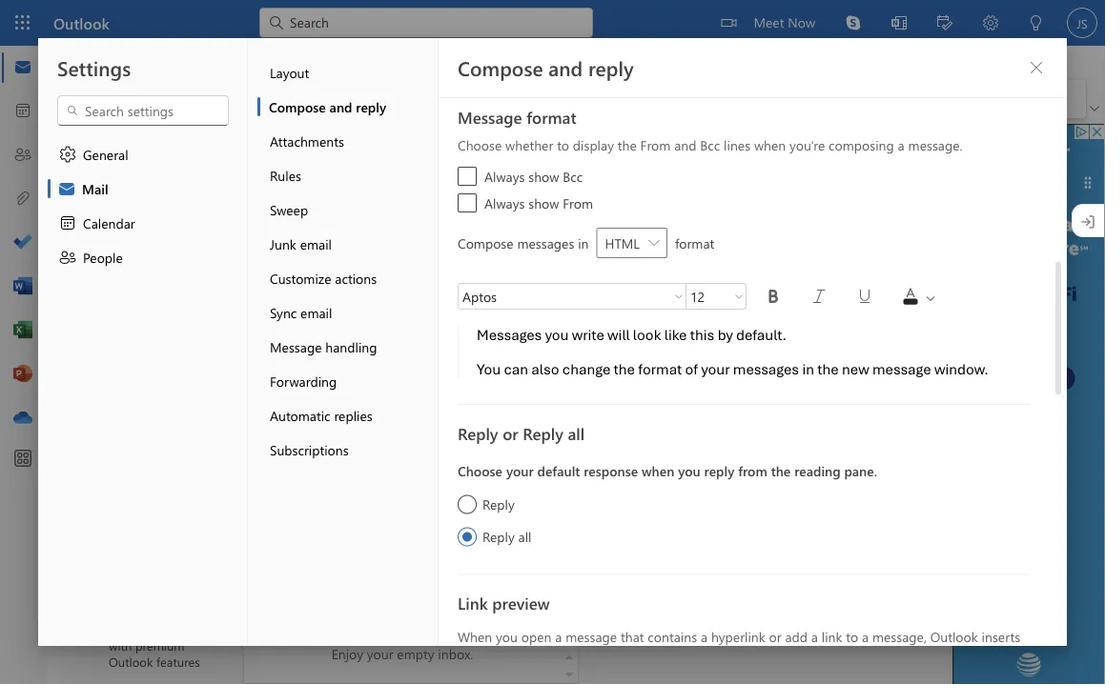 Task type: describe. For each thing, give the bounding box(es) containing it.
 button inside favorites tree item
[[78, 128, 111, 163]]

add
[[785, 628, 808, 646]]

outlook inside message list section
[[318, 422, 366, 439]]

will
[[608, 326, 630, 345]]

want
[[678, 646, 706, 663]]

choose for choose whether to display the from and bcc lines when you're composing a message.
[[458, 136, 502, 154]]

show for bcc
[[529, 167, 559, 185]]

rules button
[[258, 158, 438, 193]]

files image
[[13, 190, 32, 209]]


[[263, 269, 282, 288]]

0 vertical spatial compose
[[458, 54, 543, 81]]

message handling
[[270, 338, 377, 356]]

when you open a message that contains a hyperlink or add a link to a message, outlook inserts a preview of the website. if you don't want to see previews, clear the check box below.
[[458, 628, 1021, 663]]

 button for font size text field
[[732, 283, 747, 310]]

calendar
[[83, 214, 135, 232]]

0 vertical spatial and
[[549, 54, 583, 81]]

0 vertical spatial preview
[[492, 593, 550, 615]]

send a message
[[294, 383, 389, 401]]

your inside all done for the day enjoy your empty inbox.
[[367, 645, 394, 663]]

link
[[822, 628, 843, 646]]


[[58, 214, 77, 233]]

pane.
[[845, 463, 878, 480]]

complete
[[331, 231, 386, 248]]

general
[[83, 145, 128, 163]]

upgrade for upgrade to microsoft 365 with
[[109, 606, 156, 622]]

automatic replies
[[270, 407, 373, 425]]

1 horizontal spatial reply
[[589, 54, 634, 81]]

and inside button
[[330, 98, 352, 115]]

the down will
[[614, 360, 635, 379]]

this
[[690, 326, 715, 345]]

message list section
[[244, 122, 578, 685]]

forwarding
[[270, 373, 337, 390]]

365 for upgrade to microsoft 365 with
[[164, 622, 184, 638]]

sweep button
[[258, 193, 438, 227]]

 button
[[846, 278, 884, 316]]

send
[[294, 383, 323, 401]]

message inside message list section
[[337, 383, 389, 401]]

clear
[[807, 646, 835, 663]]

subscriptions
[[270, 441, 349, 459]]

compose inside compose and reply button
[[269, 98, 326, 115]]

rules
[[270, 166, 301, 184]]

left-rail-appbar navigation
[[4, 46, 42, 441]]

1 vertical spatial bcc
[[563, 167, 583, 185]]

people
[[83, 248, 123, 266]]

you can also change the format of your messages in the new message window.
[[477, 360, 989, 379]]

now
[[788, 13, 816, 31]]

upgrade for upgrade to microsoft 365
[[294, 460, 345, 477]]

Font size text field
[[687, 285, 731, 308]]


[[58, 248, 77, 267]]

link
[[458, 593, 488, 615]]

 view settings
[[68, 90, 168, 109]]

reply all
[[483, 528, 532, 546]]

premium outlook features
[[109, 638, 200, 671]]

reply inside option group
[[705, 463, 735, 480]]

window.
[[935, 360, 989, 379]]

a right contains
[[701, 628, 708, 646]]

reply inside button
[[356, 98, 386, 115]]

Search settings search field
[[79, 101, 209, 120]]

to left see
[[710, 646, 722, 663]]

message,
[[873, 628, 927, 646]]

onedrive image
[[13, 409, 32, 428]]


[[57, 179, 76, 198]]

settings
[[57, 54, 131, 81]]

message format element
[[458, 136, 1031, 380]]

 button
[[800, 278, 839, 316]]

compose and reply inside button
[[269, 98, 386, 115]]


[[538, 193, 549, 204]]

and inside the message format 'element'
[[675, 136, 697, 154]]

html
[[605, 234, 640, 252]]

learn
[[965, 646, 997, 663]]

customize actions
[[270, 269, 377, 287]]

word image
[[13, 278, 32, 297]]

calendar image
[[13, 102, 32, 121]]


[[538, 142, 557, 161]]

2 vertical spatial format
[[638, 360, 682, 379]]

 button
[[532, 137, 563, 164]]

website.
[[556, 646, 603, 663]]

learn more
[[458, 646, 997, 681]]

all
[[342, 621, 358, 638]]

whether
[[506, 136, 554, 154]]

of inside the message format 'element'
[[685, 360, 698, 379]]

subscriptions button
[[258, 433, 438, 467]]

layout
[[270, 63, 309, 81]]

reply for reply all
[[483, 528, 515, 546]]

reply for reply or reply all
[[458, 423, 498, 445]]

to inside message list section
[[349, 460, 361, 477]]

excel image
[[13, 321, 32, 341]]

look inside message list section
[[372, 269, 397, 287]]

sync
[[270, 304, 297, 321]]

you inside option group
[[678, 463, 701, 480]]

reply or reply all
[[458, 423, 585, 445]]

get started
[[256, 189, 323, 207]]

0 vertical spatial all
[[568, 423, 585, 445]]

premium
[[135, 638, 185, 655]]

learn more link
[[458, 646, 997, 681]]

settings
[[122, 90, 168, 108]]

below.
[[924, 646, 961, 663]]

choose your default response when you reply from the reading pane. option group
[[458, 458, 1031, 550]]

confirm
[[294, 307, 341, 325]]

mobile
[[369, 422, 410, 439]]

of inside message list section
[[305, 231, 316, 248]]

inbox.
[[438, 645, 474, 663]]

automatic replies button
[[258, 399, 438, 433]]

don't
[[644, 646, 674, 663]]


[[66, 104, 79, 117]]

always for always show from
[[485, 194, 525, 212]]

email for sync email
[[301, 304, 332, 321]]

write
[[572, 326, 605, 345]]

messages
[[477, 326, 542, 345]]

Compose message format field
[[597, 228, 668, 259]]

1 horizontal spatial bcc
[[700, 136, 720, 154]]

outlook link
[[53, 0, 110, 46]]

application containing settings
[[0, 0, 1106, 685]]

a inside 'element'
[[898, 136, 905, 154]]

 button
[[56, 47, 94, 79]]

empty
[[397, 645, 435, 663]]

the left the new
[[818, 360, 839, 379]]

1 vertical spatial from
[[563, 194, 593, 212]]

inbox
[[311, 137, 350, 157]]

done
[[362, 621, 393, 638]]

that
[[621, 628, 644, 646]]

choose for choose your default response when you reply from the reading pane.
[[458, 463, 503, 480]]

features
[[156, 654, 200, 671]]

message format
[[458, 106, 577, 128]]

more apps image
[[13, 450, 32, 469]]

layout button
[[258, 55, 438, 90]]

of inside when you open a message that contains a hyperlink or add a link to a message, outlook inserts a preview of the website. if you don't want to see previews, clear the check box below.
[[518, 646, 529, 663]]

outlook inside when you open a message that contains a hyperlink or add a link to a message, outlook inserts a preview of the website. if you don't want to see previews, clear the check box below.
[[931, 628, 978, 646]]

actions
[[335, 269, 377, 287]]

the inside all done for the day enjoy your empty inbox.
[[418, 621, 437, 638]]

all inside choose your default response when you reply from the reading pane. option group
[[518, 528, 532, 546]]

message for message handling
[[270, 338, 322, 356]]

settings tab list
[[38, 38, 248, 647]]

day
[[441, 621, 463, 638]]

6
[[320, 231, 327, 248]]

for
[[396, 621, 414, 638]]

you left the open
[[496, 628, 518, 646]]

reply for reply
[[483, 496, 515, 513]]

choose your default response when you reply from the reading pane.
[[458, 463, 878, 480]]

 button for font text box
[[672, 283, 687, 310]]

layout group
[[307, 80, 495, 114]]

help
[[232, 52, 260, 69]]

enjoy
[[332, 645, 363, 663]]

1 horizontal spatial from
[[641, 136, 671, 154]]



Task type: vqa. For each thing, say whether or not it's contained in the screenshot.


Task type: locate. For each thing, give the bounding box(es) containing it.
2 horizontal spatial of
[[685, 360, 698, 379]]

when right lines
[[754, 136, 786, 154]]

1 horizontal spatial microsoft
[[365, 460, 420, 477]]

or down can in the left bottom of the page
[[503, 423, 519, 445]]

document containing settings
[[0, 0, 1106, 685]]

always down whether
[[485, 167, 525, 185]]

message right the new
[[873, 360, 932, 379]]

compose and reply down 'layout' button
[[269, 98, 386, 115]]

1 horizontal spatial and
[[549, 54, 583, 81]]

0 vertical spatial get
[[256, 189, 277, 207]]

in
[[578, 234, 589, 252], [803, 360, 815, 379]]

compose and reply heading
[[458, 54, 634, 81]]

choose inside the message format 'element'
[[458, 136, 502, 154]]

get outlook mobile
[[294, 422, 410, 439]]

choose inside message list section
[[294, 269, 338, 287]]

reply down 'layout' button
[[356, 98, 386, 115]]

dialog containing settings
[[0, 0, 1106, 685]]

0 horizontal spatial message
[[337, 383, 389, 401]]

0
[[294, 231, 301, 248]]

to right link
[[846, 628, 859, 646]]

attachments button
[[258, 124, 438, 158]]

the right display
[[618, 136, 637, 154]]

0 vertical spatial format
[[527, 106, 577, 128]]

1 vertical spatial 365
[[164, 622, 184, 638]]

reply up link preview
[[483, 528, 515, 546]]


[[1029, 60, 1045, 75]]

microsoft down mobile
[[365, 460, 420, 477]]

and down outlook banner
[[549, 54, 583, 81]]

compose and reply
[[458, 54, 634, 81], [269, 98, 386, 115]]

1 vertical spatial preview
[[468, 646, 514, 663]]

bcc right  button
[[563, 167, 583, 185]]

tree
[[69, 357, 207, 685]]

mail image
[[13, 58, 32, 77]]

check
[[861, 646, 895, 663]]

1 horizontal spatial look
[[633, 326, 662, 345]]

response
[[584, 463, 638, 480]]

 inside popup button
[[924, 292, 938, 305]]

message inside when you open a message that contains a hyperlink or add a link to a message, outlook inserts a preview of the website. if you don't want to see previews, clear the check box below.
[[566, 628, 617, 646]]

attachments
[[270, 132, 344, 150]]

1 horizontal spatial messages
[[733, 360, 800, 379]]

format down like
[[638, 360, 682, 379]]

0 horizontal spatial from
[[563, 194, 593, 212]]

1 horizontal spatial message
[[458, 106, 522, 128]]

home button
[[95, 46, 159, 75]]

outlook inside premium outlook features
[[109, 654, 153, 671]]

compose inside the message format 'element'
[[458, 234, 514, 252]]

composing
[[829, 136, 895, 154]]

message for message format
[[458, 106, 522, 128]]

format
[[527, 106, 577, 128], [675, 234, 715, 252], [638, 360, 682, 379]]

replies
[[334, 407, 373, 425]]

reply
[[589, 54, 634, 81], [356, 98, 386, 115], [705, 463, 735, 480]]

1 vertical spatial email
[[301, 304, 332, 321]]

0 horizontal spatial message
[[270, 338, 322, 356]]

meet
[[754, 13, 784, 31]]

the right from
[[771, 463, 791, 480]]

1 horizontal spatial get
[[294, 422, 314, 439]]

see
[[726, 646, 745, 663]]

people image
[[13, 146, 32, 165]]

always left  at left
[[485, 194, 525, 212]]

the right "for"
[[418, 621, 437, 638]]

 up mail
[[88, 138, 103, 153]]

reply
[[458, 423, 498, 445], [523, 423, 564, 445], [483, 496, 515, 513], [483, 528, 515, 546]]

favorites tree
[[69, 120, 207, 319]]

to inside upgrade to microsoft 365 with
[[160, 606, 171, 622]]

all up the "default"
[[568, 423, 585, 445]]

Font text field
[[459, 285, 671, 308]]

your down junk email 'button'
[[342, 269, 368, 287]]

show up  at left
[[529, 167, 559, 185]]

default
[[537, 463, 580, 480]]

reading
[[795, 463, 841, 480]]

dialog
[[0, 0, 1106, 685]]

tab list containing home
[[94, 46, 275, 75]]

 button
[[78, 128, 111, 163], [672, 283, 687, 310], [732, 283, 747, 310]]

0 vertical spatial messages
[[517, 234, 575, 252]]


[[88, 138, 103, 153], [673, 291, 685, 302], [734, 291, 745, 302], [924, 292, 938, 305]]

you right if
[[618, 646, 640, 663]]

look up zone
[[372, 269, 397, 287]]

365
[[424, 460, 446, 477], [164, 622, 184, 638]]

0 horizontal spatial microsoft
[[109, 622, 161, 638]]

you inside the message format 'element'
[[545, 326, 569, 345]]

to inside the message format 'element'
[[557, 136, 569, 154]]

like
[[665, 326, 687, 345]]

0 horizontal spatial or
[[503, 423, 519, 445]]

reply up reply all
[[483, 496, 515, 513]]

compose up message format
[[458, 54, 543, 81]]

2 horizontal spatial reply
[[705, 463, 735, 480]]

1 vertical spatial 
[[58, 145, 77, 164]]

0 horizontal spatial and
[[330, 98, 352, 115]]

1 vertical spatial format
[[675, 234, 715, 252]]

message up replies
[[337, 383, 389, 401]]

your down done
[[367, 645, 394, 663]]

your down the reply or reply all
[[506, 463, 534, 480]]

preview inside when you open a message that contains a hyperlink or add a link to a message, outlook inserts a preview of the website. if you don't want to see previews, clear the check box below.
[[468, 646, 514, 663]]


[[810, 287, 829, 306]]

choose your look
[[294, 269, 397, 287]]

0 vertical spatial 
[[68, 90, 87, 109]]

microsoft for upgrade to microsoft 365
[[365, 460, 420, 477]]

 button right font size text field
[[732, 283, 747, 310]]

a right link
[[862, 628, 869, 646]]

0 vertical spatial compose and reply
[[458, 54, 634, 81]]

previews,
[[749, 646, 803, 663]]

message handling button
[[258, 330, 438, 364]]

hyperlink
[[712, 628, 766, 646]]

microsoft up features
[[109, 622, 161, 638]]

a inside section
[[327, 383, 334, 401]]

to down get outlook mobile
[[349, 460, 361, 477]]

0 horizontal spatial  button
[[78, 128, 111, 163]]

your inside choose your default response when you reply from the reading pane. option group
[[506, 463, 534, 480]]

2 vertical spatial and
[[675, 136, 697, 154]]

to do image
[[13, 234, 32, 253]]

email inside button
[[301, 304, 332, 321]]

1 horizontal spatial message
[[566, 628, 617, 646]]

the left website.
[[533, 646, 552, 663]]

link preview
[[458, 593, 550, 615]]

1 horizontal spatial  button
[[672, 283, 687, 310]]

to right 
[[557, 136, 569, 154]]

in left the new
[[803, 360, 815, 379]]

0 vertical spatial show
[[529, 167, 559, 185]]

or
[[503, 423, 519, 445], [769, 628, 782, 646]]

 button up like
[[672, 283, 687, 310]]

1 horizontal spatial upgrade
[[294, 460, 345, 477]]

started
[[281, 189, 323, 207]]

1 vertical spatial show
[[529, 194, 559, 212]]

1 vertical spatial choose
[[294, 269, 338, 287]]

0 vertical spatial bcc
[[700, 136, 720, 154]]

message inside button
[[270, 338, 322, 356]]

format up  "button"
[[527, 106, 577, 128]]

view
[[91, 90, 119, 108]]

 inside settings tab list
[[58, 145, 77, 164]]

document
[[0, 0, 1106, 685]]

a left message.
[[898, 136, 905, 154]]

outlook inside banner
[[53, 12, 110, 33]]

1 horizontal spatial compose and reply
[[458, 54, 634, 81]]

application
[[0, 0, 1106, 685]]

0 horizontal spatial 365
[[164, 622, 184, 638]]

0 horizontal spatial compose and reply
[[269, 98, 386, 115]]

1 horizontal spatial in
[[803, 360, 815, 379]]

preview up the open
[[492, 593, 550, 615]]

0 vertical spatial choose
[[458, 136, 502, 154]]

2 horizontal spatial  button
[[732, 283, 747, 310]]

and down 'layout' button
[[330, 98, 352, 115]]

1 vertical spatial message
[[337, 383, 389, 401]]

customize actions button
[[258, 261, 438, 296]]

display
[[573, 136, 614, 154]]

2 show from the top
[[529, 194, 559, 212]]

0 vertical spatial of
[[305, 231, 316, 248]]

1 vertical spatial look
[[633, 326, 662, 345]]

compose down always show from
[[458, 234, 514, 252]]

1 horizontal spatial 365
[[424, 460, 446, 477]]

help button
[[218, 46, 274, 75]]

show down always show bcc
[[529, 194, 559, 212]]

message inside the message format 'element'
[[873, 360, 932, 379]]

message up whether
[[458, 106, 522, 128]]

messages down default.
[[733, 360, 800, 379]]

microsoft inside upgrade to microsoft 365 with
[[109, 622, 161, 638]]

preview left the open
[[468, 646, 514, 663]]

from right display
[[641, 136, 671, 154]]

from
[[738, 463, 768, 480]]

0 vertical spatial in
[[578, 234, 589, 252]]

look right will
[[633, 326, 662, 345]]

always show bcc
[[485, 167, 583, 185]]

1 vertical spatial message
[[270, 338, 322, 356]]

when inside option group
[[642, 463, 675, 480]]

junk email button
[[258, 227, 438, 261]]

 inside favorites tree item
[[88, 138, 103, 153]]

2 vertical spatial reply
[[705, 463, 735, 480]]

zone
[[375, 307, 403, 325]]

choose for choose your look
[[294, 269, 338, 287]]

to up premium
[[160, 606, 171, 622]]

upgrade down subscriptions
[[294, 460, 345, 477]]

compose down layout on the left of the page
[[269, 98, 326, 115]]

look
[[372, 269, 397, 287], [633, 326, 662, 345]]

0 horizontal spatial bcc
[[563, 167, 583, 185]]

get for get outlook mobile
[[294, 422, 314, 439]]

a left link
[[812, 628, 818, 646]]

you left from
[[678, 463, 701, 480]]

2 always from the top
[[485, 194, 525, 212]]

choose whether to display the from and bcc lines when you're composing a message.
[[458, 136, 963, 154]]

 for 
[[58, 145, 77, 164]]

0 vertical spatial or
[[503, 423, 519, 445]]

you left write
[[545, 326, 569, 345]]

import contacts
[[294, 345, 387, 363]]

preview
[[492, 593, 550, 615], [468, 646, 514, 663]]

upgrade up with
[[109, 606, 156, 622]]

home
[[109, 52, 145, 69]]

1 always from the top
[[485, 167, 525, 185]]

a right the open
[[555, 628, 562, 646]]

get down the rules
[[256, 189, 277, 207]]

 for  button for font size text field
[[734, 291, 745, 302]]

compose messages in
[[458, 234, 589, 252]]

upgrade to microsoft 365 with
[[109, 606, 184, 655]]

1 vertical spatial of
[[685, 360, 698, 379]]

 right font size text field
[[734, 291, 745, 302]]

a down day
[[458, 646, 465, 663]]

a right the send on the bottom left of the page
[[327, 383, 334, 401]]

change
[[563, 360, 611, 379]]

0 horizontal spatial get
[[256, 189, 277, 207]]

 button
[[528, 183, 559, 214]]

look inside the message format 'element'
[[633, 326, 662, 345]]

365 inside message list section
[[424, 460, 446, 477]]

upgrade inside message list section
[[294, 460, 345, 477]]

by
[[718, 326, 733, 345]]

when right the response
[[642, 463, 675, 480]]

reply down outlook banner
[[589, 54, 634, 81]]

2 vertical spatial compose
[[458, 234, 514, 252]]

automatic
[[270, 407, 331, 425]]

1 horizontal spatial all
[[568, 423, 585, 445]]

junk email
[[270, 235, 332, 253]]

sync email button
[[258, 296, 438, 330]]

lines
[[724, 136, 751, 154]]

compose and reply tab panel
[[439, 38, 1067, 685]]

1 vertical spatial and
[[330, 98, 352, 115]]

1 vertical spatial microsoft
[[109, 622, 161, 638]]


[[68, 90, 87, 109], [58, 145, 77, 164]]

the right "clear"
[[838, 646, 857, 663]]

you
[[545, 326, 569, 345], [678, 463, 701, 480], [496, 628, 518, 646], [618, 646, 640, 663]]

1 horizontal spatial or
[[769, 628, 782, 646]]

of
[[305, 231, 316, 248], [685, 360, 698, 379], [518, 646, 529, 663]]

message inside compose and reply tab panel
[[458, 106, 522, 128]]

get for get started
[[256, 189, 277, 207]]

contains
[[648, 628, 697, 646]]

more
[[458, 663, 489, 681]]

in left html
[[578, 234, 589, 252]]

compose and reply inside tab panel
[[458, 54, 634, 81]]

 for  view settings
[[68, 90, 87, 109]]

choose down message format
[[458, 136, 502, 154]]

messages down always show from
[[517, 234, 575, 252]]

0 horizontal spatial all
[[518, 528, 532, 546]]

from right  at left
[[563, 194, 593, 212]]

open
[[522, 628, 552, 646]]

 left the view
[[68, 90, 87, 109]]

0 horizontal spatial in
[[578, 234, 589, 252]]

and
[[549, 54, 583, 81], [330, 98, 352, 115], [675, 136, 697, 154]]

choose down 'junk email'
[[294, 269, 338, 287]]

reply left from
[[705, 463, 735, 480]]

show for from
[[529, 194, 559, 212]]

0 vertical spatial message
[[873, 360, 932, 379]]

1 vertical spatial upgrade
[[109, 606, 156, 622]]

all done for the day enjoy your empty inbox.
[[332, 621, 474, 663]]

0 horizontal spatial messages
[[517, 234, 575, 252]]

 button down 
[[78, 128, 111, 163]]

2 horizontal spatial and
[[675, 136, 697, 154]]

messages you write will look like this by default.
[[477, 326, 787, 345]]

all up link preview
[[518, 528, 532, 546]]

favorites tree item
[[69, 128, 207, 166]]

1 vertical spatial compose and reply
[[269, 98, 386, 115]]

of right 0
[[305, 231, 316, 248]]

 left font size text field
[[673, 291, 685, 302]]

import
[[294, 345, 334, 363]]

1 horizontal spatial when
[[754, 136, 786, 154]]

2 vertical spatial message
[[566, 628, 617, 646]]

1 vertical spatial always
[[485, 194, 525, 212]]

0 vertical spatial when
[[754, 136, 786, 154]]

message left that
[[566, 628, 617, 646]]

1 vertical spatial in
[[803, 360, 815, 379]]

format up font size text field
[[675, 234, 715, 252]]

0 vertical spatial 365
[[424, 460, 446, 477]]

2 vertical spatial of
[[518, 646, 529, 663]]

choose inside option group
[[458, 463, 503, 480]]

email inside 'button'
[[300, 235, 332, 253]]

0 horizontal spatial when
[[642, 463, 675, 480]]

microsoft
[[365, 460, 420, 477], [109, 622, 161, 638]]

0 horizontal spatial of
[[305, 231, 316, 248]]

new
[[842, 360, 870, 379]]

outlook banner
[[0, 0, 1106, 46]]

message down sync email
[[270, 338, 322, 356]]

compose and reply down outlook banner
[[458, 54, 634, 81]]

1 show from the top
[[529, 167, 559, 185]]

1 vertical spatial or
[[769, 628, 782, 646]]

0 vertical spatial from
[[641, 136, 671, 154]]

0 horizontal spatial reply
[[356, 98, 386, 115]]

microsoft for upgrade to microsoft 365 with
[[109, 622, 161, 638]]

tab list
[[94, 46, 275, 75]]

and left lines
[[675, 136, 697, 154]]

2 vertical spatial choose
[[458, 463, 503, 480]]

1 vertical spatial when
[[642, 463, 675, 480]]

0 vertical spatial look
[[372, 269, 397, 287]]

handling
[[326, 338, 377, 356]]

when inside the message format 'element'
[[754, 136, 786, 154]]

reply down you
[[458, 423, 498, 445]]

choose down the reply or reply all
[[458, 463, 503, 480]]

0 horizontal spatial look
[[372, 269, 397, 287]]

1 vertical spatial reply
[[356, 98, 386, 115]]

0 vertical spatial reply
[[589, 54, 634, 81]]

powerpoint image
[[13, 365, 32, 384]]

can
[[504, 360, 529, 379]]

365 inside upgrade to microsoft 365 with
[[164, 622, 184, 638]]

of down this
[[685, 360, 698, 379]]

1 vertical spatial get
[[294, 422, 314, 439]]

0 vertical spatial message
[[458, 106, 522, 128]]

microsoft inside message list section
[[365, 460, 420, 477]]


[[764, 287, 783, 306]]

2 horizontal spatial message
[[873, 360, 932, 379]]

your down the by
[[702, 360, 730, 379]]

0 vertical spatial upgrade
[[294, 460, 345, 477]]

reply up the "default"
[[523, 423, 564, 445]]

365 for upgrade to microsoft 365
[[424, 460, 446, 477]]

1 horizontal spatial of
[[518, 646, 529, 663]]

your
[[342, 269, 368, 287], [702, 360, 730, 379], [506, 463, 534, 480], [367, 645, 394, 663]]


[[113, 252, 132, 271]]


[[263, 422, 282, 441]]

always show from
[[485, 194, 593, 212]]

bcc left lines
[[700, 136, 720, 154]]


[[113, 214, 132, 233]]

or inside when you open a message that contains a hyperlink or add a link to a message, outlook inserts a preview of the website. if you don't want to see previews, clear the check box below.
[[769, 628, 782, 646]]

 right the 
[[924, 292, 938, 305]]

1 vertical spatial compose
[[269, 98, 326, 115]]

the inside option group
[[771, 463, 791, 480]]

 up 
[[58, 145, 77, 164]]

get up subscriptions
[[294, 422, 314, 439]]

 for  button in the favorites tree item
[[88, 138, 103, 153]]

your inside the message format 'element'
[[702, 360, 730, 379]]

upgrade inside upgrade to microsoft 365 with
[[109, 606, 156, 622]]

 for  button for font text box
[[673, 291, 685, 302]]

email for junk email
[[300, 235, 332, 253]]

of right when at left bottom
[[518, 646, 529, 663]]

time
[[345, 307, 371, 325]]


[[263, 231, 282, 250]]

always for always show bcc
[[485, 167, 525, 185]]

1 vertical spatial all
[[518, 528, 532, 546]]

0 horizontal spatial upgrade
[[109, 606, 156, 622]]

0 vertical spatial email
[[300, 235, 332, 253]]

or left add on the bottom of page
[[769, 628, 782, 646]]

you
[[477, 360, 501, 379]]

1 vertical spatial messages
[[733, 360, 800, 379]]

settings heading
[[57, 54, 131, 81]]


[[856, 287, 875, 306]]



